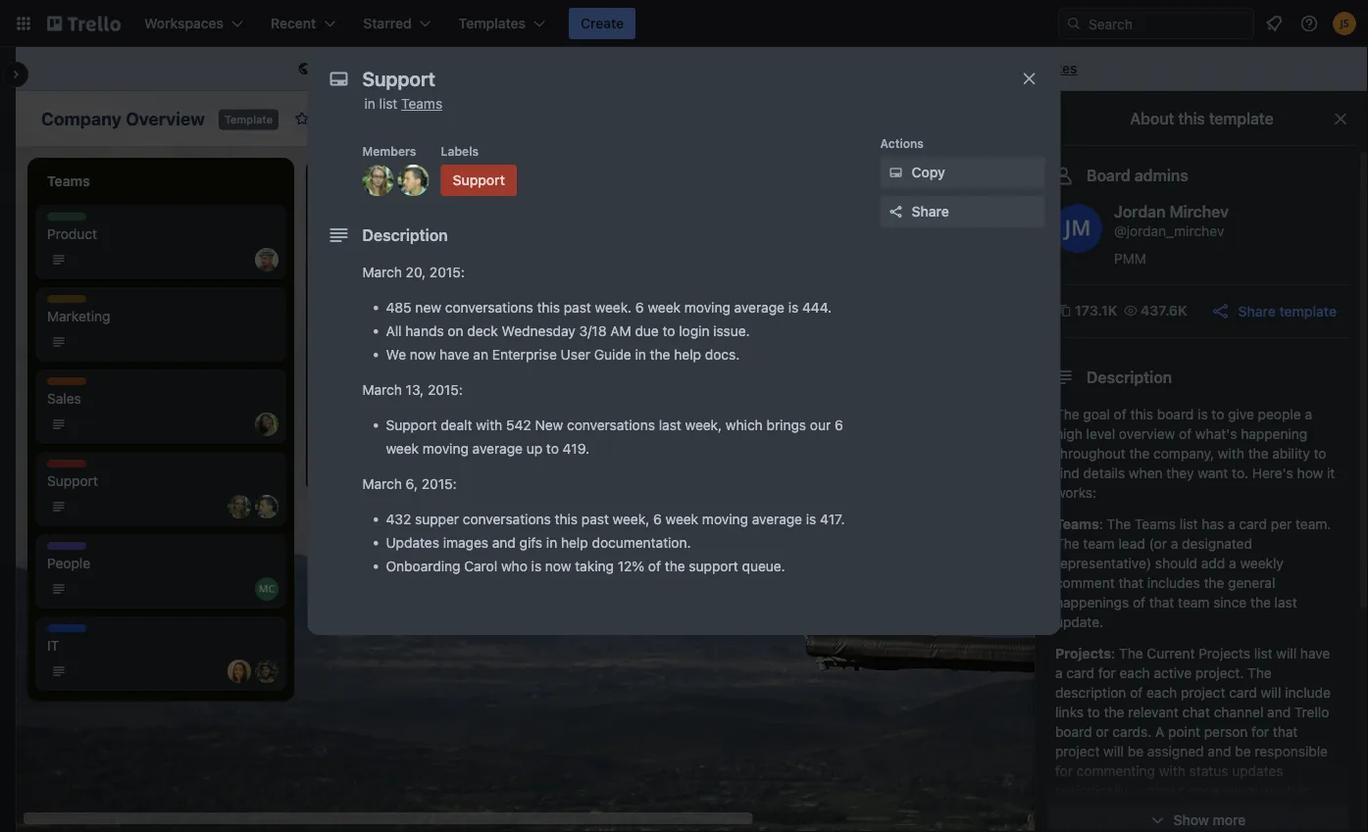 Task type: vqa. For each thing, say whether or not it's contained in the screenshot.
the Android
no



Task type: locate. For each thing, give the bounding box(es) containing it.
star or unstar board image
[[294, 111, 310, 127]]

sm image for copy
[[886, 163, 906, 182]]

2015: for march 20, 2015:
[[429, 264, 465, 281]]

2 vertical spatial 2015:
[[422, 476, 457, 492]]

3/18
[[579, 323, 607, 339]]

0 vertical spatial share
[[912, 204, 949, 220]]

6 inside support dealt with 542 new conversations last week, which brings our 6 week moving average up to 419.
[[835, 417, 843, 434]]

q3 inside marketing increase conversion rate by 20% by q3
[[326, 430, 345, 446]]

this up "overview"
[[1130, 407, 1153, 423]]

0 horizontal spatial john opherson (johnopherson) image
[[255, 660, 279, 684]]

john opherson (johnopherson) image down explore
[[941, 105, 968, 132]]

update help documentation
[[883, 391, 1063, 407]]

- down commenting
[[1132, 783, 1138, 799]]

support
[[453, 172, 505, 188], [386, 417, 437, 434], [47, 461, 93, 475], [47, 473, 98, 489]]

or left cards.
[[1096, 724, 1109, 740]]

2015:
[[429, 264, 465, 281], [428, 382, 463, 398], [422, 476, 457, 492]]

1 vertical spatial moving
[[423, 441, 469, 457]]

sales inside sales increase sales revenue by 30% in q3
[[326, 214, 356, 228]]

2 increase from the top
[[326, 410, 379, 427]]

copy
[[912, 164, 945, 180]]

0 vertical spatial template
[[416, 60, 472, 77]]

2 projects from the left
[[1199, 646, 1251, 662]]

support down march 13, 2015:
[[386, 417, 437, 434]]

0 horizontal spatial now
[[410, 347, 436, 363]]

the down blocked,
[[1209, 822, 1229, 833]]

help down login on the top
[[674, 347, 701, 363]]

1 increase from the top
[[326, 226, 379, 242]]

1 q3 from the top
[[326, 246, 345, 262]]

432 supper conversations this past week, 6 week moving average is 417. updates images and gifs in help documentation. onboarding carol who is now taking 12% of the support queue.
[[386, 511, 845, 575]]

march left 13,
[[362, 382, 402, 398]]

6 for guide
[[635, 300, 644, 316]]

marketing link
[[47, 307, 275, 327]]

labels
[[441, 144, 479, 158]]

march left 20,
[[362, 264, 402, 281]]

conversations inside support dealt with 542 new conversations last week, which brings our 6 week moving average up to 419.
[[567, 417, 655, 434]]

and left trello
[[1267, 705, 1291, 721]]

1 horizontal spatial now
[[545, 559, 571, 575]]

support inside support support
[[47, 461, 93, 475]]

average up issue. in the top of the page
[[734, 300, 785, 316]]

average for issue.
[[734, 300, 785, 316]]

product inside product it website redesign
[[883, 214, 928, 228]]

this up "taking"
[[555, 511, 578, 528]]

two.
[[1055, 803, 1082, 819]]

a right add on the bottom of the page
[[1229, 556, 1236, 572]]

it for it it
[[47, 638, 59, 654]]

week.
[[595, 300, 632, 316]]

color: yellow, title: "marketing" element down product product
[[47, 295, 104, 310]]

in
[[364, 96, 375, 112], [526, 226, 537, 242], [635, 347, 646, 363], [546, 535, 557, 551]]

in right gifs
[[546, 535, 557, 551]]

2 people from the top
[[47, 556, 90, 572]]

2 vertical spatial amy freiderson (amyfreiderson) image
[[228, 495, 251, 519]]

nov
[[628, 418, 650, 432]]

1 vertical spatial and
[[1267, 705, 1291, 721]]

6 inside 432 supper conversations this past week, 6 week moving average is 417. updates images and gifs in help documentation. onboarding carol who is now taking 12% of the support queue.
[[653, 511, 662, 528]]

designated
[[1182, 536, 1252, 552]]

increase left "conversion" at the left of the page
[[326, 410, 379, 427]]

has
[[1202, 516, 1224, 533]]

week up just
[[1261, 783, 1294, 799]]

conversations inside 432 supper conversations this past week, 6 week moving average is 417. updates images and gifs in help documentation. onboarding carol who is now taking 12% of the support queue.
[[463, 511, 551, 528]]

marketing left 13,
[[326, 398, 383, 412]]

card inside : the teams list has a card per team. the team lead (or a designated representative) should add a weekly comment that includes the general happenings of that team since the last update.
[[1239, 516, 1267, 533]]

q3 for conversion
[[326, 430, 345, 446]]

1 horizontal spatial they
[[1242, 803, 1270, 819]]

color: red, title: "support" element
[[441, 165, 517, 196], [47, 460, 93, 475]]

is up magic
[[1170, 803, 1181, 819]]

0 horizontal spatial team
[[1083, 536, 1115, 552]]

the right oct
[[650, 347, 670, 363]]

color: yellow, title: "marketing" element
[[47, 295, 104, 310], [647, 295, 704, 310], [326, 397, 383, 412]]

that inside ': the current projects list will have a card for each active project. the description of each project card will include links to the relevant chat channel and trello board or cards. a point person for that project will be assigned and be responsible for commenting with status updates periodically -- about once every week or two. if the project is blocked, they just won't comment. the magic of the c'
[[1273, 724, 1298, 740]]

0 horizontal spatial be
[[1128, 744, 1144, 760]]

0 vertical spatial color: orange, title: "sales" element
[[326, 213, 365, 228]]

is inside ': the current projects list will have a card for each active project. the description of each project card will include links to the relevant chat channel and trello board or cards. a point person for that project will be assigned and be responsible for commenting with status updates periodically -- about once every week or two. if the project is blocked, they just won't comment. the magic of the c'
[[1170, 803, 1181, 819]]

1 vertical spatial or
[[1298, 783, 1311, 799]]

here's
[[1252, 465, 1294, 482]]

is up what's
[[1198, 407, 1208, 423]]

be up updates
[[1235, 744, 1251, 760]]

board up members
[[391, 110, 429, 127]]

1 vertical spatial conversations
[[567, 417, 655, 434]]

: for projects
[[1111, 646, 1115, 662]]

this inside the goal of this board is to give people a high level overview of what's happening throughout the company, with the ability to find details when they want to. here's how it works:
[[1130, 407, 1153, 423]]

2022 for nov 24, 2022
[[674, 418, 702, 432]]

color: blue, title: "it" element down people people
[[47, 625, 86, 639]]

0 horizontal spatial they
[[1167, 465, 1194, 482]]

product inside product product
[[47, 214, 92, 228]]

enterprise
[[492, 347, 557, 363]]

of inside 432 supper conversations this past week, 6 week moving average is 417. updates images and gifs in help documentation. onboarding carol who is now taking 12% of the support queue.
[[648, 559, 661, 575]]

march for march 6, 2015:
[[362, 476, 402, 492]]

: the teams list has a card per team. the team lead (or a designated representative) should add a weekly comment that includes the general happenings of that team since the last update.
[[1055, 516, 1331, 631]]

now left "taking"
[[545, 559, 571, 575]]

list up channel
[[1254, 646, 1273, 662]]

oct
[[628, 335, 648, 349]]

with left 542
[[476, 417, 502, 434]]

ship
[[326, 328, 354, 344]]

week down "conversion" at the left of the page
[[386, 441, 419, 457]]

increase inside sales increase sales revenue by 30% in q3
[[326, 226, 379, 242]]

amy freiderson (amyfreiderson) image up 'actions'
[[864, 105, 892, 132]]

app
[[383, 328, 407, 344]]

board for board admins
[[1087, 166, 1131, 185]]

week inside 485 new conversations this past week. 6 week moving average is 444. all hands on deck wednesday 3/18 am due to login issue. we now have an enterprise user guide in the help docs.
[[648, 300, 681, 316]]

1 march from the top
[[362, 264, 402, 281]]

1 horizontal spatial board
[[1157, 407, 1194, 423]]

happening
[[1241, 426, 1308, 442]]

0 horizontal spatial list
[[379, 96, 398, 112]]

: inside ': the current projects list will have a card for each active project. the description of each project card will include links to the relevant chat channel and trello board or cards. a point person for that project will be assigned and be responsible for commenting with status updates periodically -- about once every week or two. if the project is blocked, they just won't comment. the magic of the c'
[[1111, 646, 1115, 662]]

board inside ': the current projects list will have a card for each active project. the description of each project card will include links to the relevant chat channel and trello board or cards. a point person for that project will be assigned and be responsible for commenting with status updates periodically -- about once every week or two. if the project is blocked, they just won't comment. the magic of the c'
[[1055, 724, 1092, 740]]

moving for all hands on deck wednesday 3/18 am due to login issue.
[[684, 300, 731, 316]]

they down every
[[1242, 803, 1270, 819]]

conversations up gifs
[[463, 511, 551, 528]]

teams
[[401, 96, 442, 112], [1055, 516, 1099, 533], [1135, 516, 1176, 533]]

revenue
[[419, 226, 470, 242]]

sm image for this is a public template for anyone on the internet to copy.
[[295, 60, 314, 79]]

support up "color: purple, title: "people"" 'element'
[[47, 473, 98, 489]]

1 vertical spatial more
[[1213, 813, 1246, 829]]

support inside support dealt with 542 new conversations last week, which brings our 6 week moving average up to 419.
[[386, 417, 437, 434]]

a
[[363, 60, 370, 77], [1305, 407, 1312, 423], [1228, 516, 1235, 533], [1171, 536, 1178, 552], [1229, 556, 1236, 572], [1055, 665, 1063, 682]]

moving inside 485 new conversations this past week. 6 week moving average is 444. all hands on deck wednesday 3/18 am due to login issue. we now have an enterprise user guide in the help docs.
[[684, 300, 731, 316]]

a inside the goal of this board is to give people a high level overview of what's happening throughout the company, with the ability to find details when they want to. here's how it works:
[[1305, 407, 1312, 423]]

1 horizontal spatial description
[[1087, 368, 1172, 387]]

2 vertical spatial average
[[752, 511, 802, 528]]

0 horizontal spatial last
[[659, 417, 681, 434]]

2 horizontal spatial with
[[1218, 446, 1245, 462]]

1 vertical spatial amy freiderson (amyfreiderson) image
[[362, 165, 394, 196]]

color: yellow, title: "marketing" element for increase conversion rate by 20% by q3
[[326, 397, 383, 412]]

about
[[1130, 109, 1174, 128]]

in inside 485 new conversations this past week. 6 week moving average is 444. all hands on deck wednesday 3/18 am due to login issue. we now have an enterprise user guide in the help docs.
[[635, 347, 646, 363]]

now
[[410, 347, 436, 363], [545, 559, 571, 575]]

0 vertical spatial project
[[1181, 685, 1225, 701]]

q3 for sales
[[326, 246, 345, 262]]

0 vertical spatial with
[[476, 417, 502, 434]]

average inside 432 supper conversations this past week, 6 week moving average is 417. updates images and gifs in help documentation. onboarding carol who is now taking 12% of the support queue.
[[752, 511, 802, 528]]

color: blue, title: "it" element
[[926, 213, 965, 228], [47, 625, 86, 639]]

week inside ': the current projects list will have a card for each active project. the description of each project card will include links to the relevant chat channel and trello board or cards. a point person for that project will be assigned and be responsible for commenting with status updates periodically -- about once every week or two. if the project is blocked, they just won't comment. the magic of the c'
[[1261, 783, 1294, 799]]

of
[[1114, 407, 1127, 423], [1179, 426, 1192, 442], [648, 559, 661, 575], [1133, 595, 1146, 611], [1130, 685, 1143, 701], [1192, 822, 1205, 833]]

6 inside 485 new conversations this past week. 6 week moving average is 444. all hands on deck wednesday 3/18 am due to login issue. we now have an enterprise user guide in the help docs.
[[635, 300, 644, 316]]

2 vertical spatial project
[[1122, 803, 1167, 819]]

now inside 485 new conversations this past week. 6 week moving average is 444. all hands on deck wednesday 3/18 am due to login issue. we now have an enterprise user guide in the help docs.
[[410, 347, 436, 363]]

1 vertical spatial project
[[1055, 744, 1100, 760]]

product for marketing
[[604, 296, 649, 310]]

color: green, title: "product" element up marketing marketing at the left of page
[[47, 213, 92, 228]]

sales up support support
[[47, 391, 81, 407]]

conversations inside 485 new conversations this past week. 6 week moving average is 444. all hands on deck wednesday 3/18 am due to login issue. we now have an enterprise user guide in the help docs.
[[445, 300, 533, 316]]

1 vertical spatial each
[[1147, 685, 1177, 701]]

1 people from the top
[[47, 543, 86, 557]]

when
[[1129, 465, 1163, 482]]

product link
[[47, 225, 275, 244]]

members
[[362, 144, 416, 158]]

product it website redesign
[[883, 214, 996, 242]]

1 vertical spatial sm image
[[886, 163, 906, 182]]

dealt
[[441, 417, 472, 434]]

the up cards.
[[1104, 705, 1124, 721]]

average for is
[[752, 511, 802, 528]]

level
[[1086, 426, 1115, 442]]

None text field
[[353, 61, 1000, 96]]

share for share
[[912, 204, 949, 220]]

2 vertical spatial march
[[362, 476, 402, 492]]

now inside 432 supper conversations this past week, 6 week moving average is 417. updates images and gifs in help documentation. onboarding carol who is now taking 12% of the support queue.
[[545, 559, 571, 575]]

issue.
[[713, 323, 750, 339]]

0 vertical spatial or
[[1096, 724, 1109, 740]]

sm image
[[295, 60, 314, 79], [886, 163, 906, 182]]

1 horizontal spatial projects
[[1199, 646, 1251, 662]]

template inside button
[[1279, 303, 1337, 319]]

2 vertical spatial that
[[1273, 724, 1298, 740]]

with inside ': the current projects list will have a card for each active project. the description of each project card will include links to the relevant chat channel and trello board or cards. a point person for that project will be assigned and be responsible for commenting with status updates periodically -- about once every week or two. if the project is blocked, they just won't comment. the magic of the c'
[[1159, 764, 1186, 780]]

they down company, at right
[[1167, 465, 1194, 482]]

help inside 485 new conversations this past week. 6 week moving average is 444. all hands on deck wednesday 3/18 am due to login issue. we now have an enterprise user guide in the help docs.
[[674, 347, 701, 363]]

1 horizontal spatial share
[[1238, 303, 1276, 319]]

2 q3 from the top
[[326, 430, 345, 446]]

-
[[1132, 783, 1138, 799], [1138, 783, 1144, 799]]

:
[[1099, 516, 1103, 533], [1111, 646, 1115, 662]]

include
[[1285, 685, 1331, 701]]

list inside : the teams list has a card per team. the team lead (or a designated representative) should add a weekly comment that includes the general happenings of that team since the last update.
[[1180, 516, 1198, 533]]

it
[[1327, 465, 1335, 482]]

1 horizontal spatial that
[[1149, 595, 1174, 611]]

it
[[926, 214, 937, 228], [47, 626, 58, 639], [47, 638, 59, 654]]

support down labels
[[453, 172, 505, 188]]

team up representative)
[[1083, 536, 1115, 552]]

teams for in list teams
[[401, 96, 442, 112]]

0 vertical spatial q3
[[326, 246, 345, 262]]

2 horizontal spatial amy freiderson (amyfreiderson) image
[[864, 105, 892, 132]]

ship ios app link
[[326, 327, 553, 346]]

with up to.
[[1218, 446, 1245, 462]]

6
[[635, 300, 644, 316], [835, 417, 843, 434], [653, 511, 662, 528]]

board inside 'link'
[[391, 110, 429, 127]]

1 vertical spatial team
[[1178, 595, 1210, 611]]

card left per
[[1239, 516, 1267, 533]]

is left 444.
[[788, 300, 799, 316]]

by for 30%
[[474, 226, 489, 242]]

1 horizontal spatial chris temperson (christemperson) image
[[812, 248, 836, 272]]

1 horizontal spatial last
[[1275, 595, 1297, 611]]

: inside : the teams list has a card per team. the team lead (or a designated representative) should add a weekly comment that includes the general happenings of that team since the last update.
[[1099, 516, 1103, 533]]

2022
[[669, 335, 697, 349], [674, 418, 702, 432]]

periodically
[[1055, 783, 1128, 799]]

week, inside 432 supper conversations this past week, 6 week moving average is 417. updates images and gifs in help documentation. onboarding carol who is now taking 12% of the support queue.
[[613, 511, 650, 528]]

q3 inside sales increase sales revenue by 30% in q3
[[326, 246, 345, 262]]

sm image down 'actions'
[[886, 163, 906, 182]]

Search field
[[1082, 9, 1253, 38]]

to inside 485 new conversations this past week. 6 week moving average is 444. all hands on deck wednesday 3/18 am due to login issue. we now have an enterprise user guide in the help docs.
[[663, 323, 675, 339]]

card up channel
[[1229, 685, 1257, 701]]

with inside support dealt with 542 new conversations last week, which brings our 6 week moving average up to 419.
[[476, 417, 502, 434]]

17,
[[651, 335, 665, 349]]

board up jordan
[[1087, 166, 1131, 185]]

average up queue.
[[752, 511, 802, 528]]

what's
[[1196, 426, 1237, 442]]

people people
[[47, 543, 90, 572]]

projects inside ': the current projects list will have a card for each active project. the description of each project card will include links to the relevant chat channel and trello board or cards. a point person for that project will be assigned and be responsible for commenting with status updates periodically -- about once every week or two. if the project is blocked, they just won't comment. the magic of the c'
[[1199, 646, 1251, 662]]

color: red, title: "support" element down labels
[[441, 165, 517, 196]]

color: blue, title: "it" element down copy link
[[926, 213, 965, 228]]

share right 437.6k at the top of page
[[1238, 303, 1276, 319]]

of right 12%
[[648, 559, 661, 575]]

sales inside sales sales
[[47, 379, 78, 392]]

more inside 'button'
[[1213, 813, 1246, 829]]

1 vertical spatial board
[[1055, 724, 1092, 740]]

2 horizontal spatial 6
[[835, 417, 843, 434]]

0 vertical spatial increase
[[326, 226, 379, 242]]

commenting
[[1077, 764, 1155, 780]]

search image
[[1066, 16, 1082, 31]]

march for march 13, 2015:
[[362, 382, 402, 398]]

1 horizontal spatial help
[[674, 347, 701, 363]]

goal
[[1083, 407, 1110, 423]]

john opherson (johnopherson) image right jennifer ziph (jenniferziph) icon
[[255, 660, 279, 684]]

list
[[379, 96, 398, 112], [1180, 516, 1198, 533], [1254, 646, 1273, 662]]

people inside people people
[[47, 543, 86, 557]]

chris temperson (christemperson) image
[[915, 105, 943, 132], [255, 248, 279, 272], [812, 248, 836, 272]]

description for the goal of this board is to give people a high level overview of what's happening throughout the company, with the ability to find details when they want to. here's how it works:
[[1087, 368, 1172, 387]]

each
[[1120, 665, 1150, 682], [1147, 685, 1177, 701]]

last
[[659, 417, 681, 434], [1275, 595, 1297, 611]]

updates
[[1232, 764, 1283, 780]]

moving inside 432 supper conversations this past week, 6 week moving average is 417. updates images and gifs in help documentation. onboarding carol who is now taking 12% of the support queue.
[[702, 511, 748, 528]]

in list teams
[[364, 96, 442, 112]]

2015: right the 6,
[[422, 476, 457, 492]]

1 horizontal spatial be
[[1235, 744, 1251, 760]]

overview
[[1119, 426, 1175, 442]]

1 vertical spatial on
[[448, 323, 464, 339]]

increase for sales
[[326, 226, 379, 242]]

march left the 6,
[[362, 476, 402, 492]]

0 vertical spatial week,
[[685, 417, 722, 434]]

1 vertical spatial john opherson (johnopherson) image
[[255, 660, 279, 684]]

marketing inside marketing increase conversion rate by 20% by q3
[[326, 398, 383, 412]]

jordan mirchev (jordan_mirchev) image
[[966, 105, 994, 132]]

last inside : the teams list has a card per team. the team lead (or a designated representative) should add a weekly comment that includes the general happenings of that team since the last update.
[[1275, 595, 1297, 611]]

sm image inside copy link
[[886, 163, 906, 182]]

share up website
[[912, 204, 949, 220]]

0 horizontal spatial board
[[1055, 724, 1092, 740]]

0 horizontal spatial have
[[440, 347, 469, 363]]

0 vertical spatial help
[[674, 347, 701, 363]]

marketing
[[47, 296, 104, 310], [647, 296, 704, 310], [47, 308, 110, 325], [326, 398, 383, 412]]

moving inside support dealt with 542 new conversations last week, which brings our 6 week moving average up to 419.
[[423, 441, 469, 457]]

0 horizontal spatial and
[[492, 535, 516, 551]]

increase sales revenue by 30% in q3 link
[[326, 225, 553, 264]]

sales for sales
[[47, 379, 78, 392]]

teams link
[[401, 96, 442, 112]]

2 vertical spatial moving
[[702, 511, 748, 528]]

2 vertical spatial 6
[[653, 511, 662, 528]]

color: orange, title: "sales" element down marketing marketing at the left of page
[[47, 378, 86, 392]]

increase inside marketing increase conversion rate by 20% by q3
[[326, 410, 379, 427]]

it inside product it website redesign
[[926, 214, 937, 228]]

description up march 20, 2015:
[[362, 226, 448, 245]]

0 vertical spatial sm image
[[295, 60, 314, 79]]

in left 17,
[[635, 347, 646, 363]]

24,
[[653, 418, 670, 432]]

- left 'about'
[[1138, 783, 1144, 799]]

links
[[1055, 705, 1084, 721]]

teams inside : the teams list has a card per team. the team lead (or a designated representative) should add a weekly comment that includes the general happenings of that team since the last update.
[[1135, 516, 1176, 533]]

the
[[566, 60, 586, 77], [650, 347, 670, 363], [1129, 446, 1150, 462], [1248, 446, 1269, 462], [665, 559, 685, 575], [1204, 575, 1224, 591], [1251, 595, 1271, 611], [1104, 705, 1124, 721], [1098, 803, 1118, 819], [1209, 822, 1229, 833]]

sm image left this
[[295, 60, 314, 79]]

color: green, title: "product" element for brand guidelines
[[604, 295, 649, 310]]

437.6k
[[1141, 303, 1187, 319]]

0 horizontal spatial that
[[1119, 575, 1144, 591]]

about
[[1148, 783, 1184, 799]]

1 vertical spatial increase
[[326, 410, 379, 427]]

color: green, title: "product" element
[[47, 213, 92, 228], [883, 213, 928, 228], [604, 295, 649, 310]]

gifs
[[519, 535, 542, 551]]

by left 30%
[[474, 226, 489, 242]]

this right about at the right of the page
[[1178, 109, 1205, 128]]

1 vertical spatial average
[[472, 441, 523, 457]]

more right explore
[[976, 60, 1009, 77]]

average
[[734, 300, 785, 316], [472, 441, 523, 457], [752, 511, 802, 528]]

485
[[386, 300, 412, 316]]

which
[[726, 417, 763, 434]]

beth orthman (bethorthman) image
[[534, 268, 557, 291], [255, 413, 279, 436]]

2015: for march 13, 2015:
[[428, 382, 463, 398]]

marketing up sales sales
[[47, 308, 110, 325]]

show more
[[1174, 813, 1246, 829]]

amy freiderson (amyfreiderson) image
[[864, 105, 892, 132], [362, 165, 394, 196], [228, 495, 251, 519]]

0 vertical spatial past
[[564, 300, 591, 316]]

is right this
[[349, 60, 359, 77]]

173.1k
[[1075, 303, 1117, 319]]

1 horizontal spatial john opherson (johnopherson) image
[[941, 105, 968, 132]]

last right nov
[[659, 417, 681, 434]]

team
[[1083, 536, 1115, 552], [1178, 595, 1210, 611]]

0 vertical spatial average
[[734, 300, 785, 316]]

color: red, title: "support" element down sales sales
[[47, 460, 93, 475]]

1 - from the left
[[1132, 783, 1138, 799]]

past inside 432 supper conversations this past week, 6 week moving average is 417. updates images and gifs in help documentation. onboarding carol who is now taking 12% of the support queue.
[[581, 511, 609, 528]]

1 vertical spatial last
[[1275, 595, 1297, 611]]

by right the 20%
[[536, 410, 552, 427]]

marketing up login on the top
[[647, 296, 704, 310]]

0 horizontal spatial projects
[[1055, 646, 1111, 662]]

by inside sales increase sales revenue by 30% in q3
[[474, 226, 489, 242]]

2 vertical spatial conversations
[[463, 511, 551, 528]]

brand
[[604, 308, 642, 325]]

q3
[[326, 246, 345, 262], [326, 430, 345, 446]]

support for support support
[[47, 461, 93, 475]]

andre gorte (andregorte) image
[[890, 105, 917, 132]]

2 vertical spatial with
[[1159, 764, 1186, 780]]

0 vertical spatial have
[[440, 347, 469, 363]]

: for teams
[[1099, 516, 1103, 533]]

it inside 'it it'
[[47, 626, 58, 639]]

this inside 432 supper conversations this past week, 6 week moving average is 417. updates images and gifs in help documentation. onboarding carol who is now taking 12% of the support queue.
[[555, 511, 578, 528]]

0 vertical spatial team
[[1083, 536, 1115, 552]]

6 right our
[[835, 417, 843, 434]]

status
[[1189, 764, 1228, 780]]

this for 432 supper conversations this past week, 6 week moving average is 417. updates images and gifs in help documentation. onboarding carol who is now taking 12% of the support queue.
[[555, 511, 578, 528]]

1 vertical spatial card
[[1066, 665, 1095, 682]]

people up 'it it'
[[47, 556, 90, 572]]

for left anyone
[[476, 60, 493, 77]]

(or
[[1149, 536, 1167, 552]]

1 vertical spatial now
[[545, 559, 571, 575]]

0 horizontal spatial teams
[[401, 96, 442, 112]]

that up responsible
[[1273, 724, 1298, 740]]

a up description
[[1055, 665, 1063, 682]]

average inside 485 new conversations this past week. 6 week moving average is 444. all hands on deck wednesday 3/18 am due to login issue. we now have an enterprise user guide in the help docs.
[[734, 300, 785, 316]]

is inside the goal of this board is to give people a high level overview of what's happening throughout the company, with the ability to find details when they want to. here's how it works:
[[1198, 407, 1208, 423]]

march for march 20, 2015:
[[362, 264, 402, 281]]

2015: right 13,
[[428, 382, 463, 398]]

increase for conversion
[[326, 410, 379, 427]]

conversations for wednesday
[[445, 300, 533, 316]]

updates
[[386, 535, 439, 551]]

12%
[[618, 559, 645, 575]]

2 march from the top
[[362, 382, 402, 398]]

1 horizontal spatial board
[[1087, 166, 1131, 185]]

0 vertical spatial board
[[391, 110, 429, 127]]

1 vertical spatial q3
[[326, 430, 345, 446]]

john smith (johnsmith38824343) image
[[1333, 12, 1356, 35]]

to up what's
[[1212, 407, 1224, 423]]

product inside product marketing brand guidelines
[[604, 296, 649, 310]]

2 horizontal spatial color: green, title: "product" element
[[883, 213, 928, 228]]

open information menu image
[[1300, 14, 1319, 33]]

: up representative)
[[1099, 516, 1103, 533]]

1 vertical spatial 2022
[[674, 418, 702, 432]]

with inside the goal of this board is to give people a high level overview of what's happening throughout the company, with the ability to find details when they want to. here's how it works:
[[1218, 446, 1245, 462]]

tom mikelbach (tommikelbach) image
[[398, 165, 429, 196], [255, 495, 279, 519]]

past inside 485 new conversations this past week. 6 week moving average is 444. all hands on deck wednesday 3/18 am due to login issue. we now have an enterprise user guide in the help docs.
[[564, 300, 591, 316]]

1 vertical spatial past
[[581, 511, 609, 528]]

it for product it website redesign
[[926, 214, 937, 228]]

hands
[[405, 323, 444, 339]]

every
[[1223, 783, 1258, 799]]

explore
[[924, 60, 972, 77]]

john opherson (johnopherson) image
[[941, 105, 968, 132], [255, 660, 279, 684]]

3 march from the top
[[362, 476, 402, 492]]

that down includes on the right bottom of page
[[1149, 595, 1174, 611]]

color: yellow, title: "marketing" element for marketing
[[47, 295, 104, 310]]

color: yellow, title: "marketing" element up login on the top
[[647, 295, 704, 310]]

each left active
[[1120, 665, 1150, 682]]

that down representative)
[[1119, 575, 1144, 591]]

will left include
[[1261, 685, 1281, 701]]

0 horizontal spatial description
[[362, 226, 448, 245]]

more
[[976, 60, 1009, 77], [1213, 813, 1246, 829]]

sales down marketing marketing at the left of page
[[47, 379, 78, 392]]

2015: down increase sales revenue by 30% in q3 link
[[429, 264, 465, 281]]

past for 3/18
[[564, 300, 591, 316]]

carol
[[464, 559, 497, 575]]

past for help
[[581, 511, 609, 528]]

0 vertical spatial now
[[410, 347, 436, 363]]

conversations for in
[[463, 511, 551, 528]]

board
[[391, 110, 429, 127], [1087, 166, 1131, 185]]

board down links
[[1055, 724, 1092, 740]]

the inside 432 supper conversations this past week, 6 week moving average is 417. updates images and gifs in help documentation. onboarding carol who is now taking 12% of the support queue.
[[665, 559, 685, 575]]

0 horizontal spatial color: blue, title: "it" element
[[47, 625, 86, 639]]

is right who
[[531, 559, 542, 575]]

0 vertical spatial and
[[492, 535, 516, 551]]

actions
[[880, 136, 924, 150]]

color: orange, title: "sales" element
[[326, 213, 365, 228], [47, 378, 86, 392]]

the left support
[[665, 559, 685, 575]]

0 horizontal spatial color: orange, title: "sales" element
[[47, 378, 86, 392]]

jordan mirchev (jordan_mirchev) image
[[1053, 204, 1102, 253]]

have down ship ios app link
[[440, 347, 469, 363]]

projects up project.
[[1199, 646, 1251, 662]]

this inside 485 new conversations this past week. 6 week moving average is 444. all hands on deck wednesday 3/18 am due to login issue. we now have an enterprise user guide in the help docs.
[[537, 300, 560, 316]]

by right rate
[[484, 410, 500, 427]]

1 vertical spatial color: blue, title: "it" element
[[47, 625, 86, 639]]

0 horizontal spatial chris temperson (christemperson) image
[[255, 248, 279, 272]]



Task type: describe. For each thing, give the bounding box(es) containing it.
0 notifications image
[[1262, 12, 1286, 35]]

0 vertical spatial that
[[1119, 575, 1144, 591]]

product for product
[[47, 214, 92, 228]]

redesign
[[938, 226, 996, 242]]

the down add on the bottom of the page
[[1204, 575, 1224, 591]]

jennifer ziph (jenniferziph) image
[[228, 660, 251, 684]]

is left 417.
[[806, 511, 816, 528]]

up
[[526, 441, 543, 457]]

1 projects from the left
[[1055, 646, 1111, 662]]

of right 'goal'
[[1114, 407, 1127, 423]]

jordan mirchev link
[[1114, 203, 1229, 221]]

find
[[1055, 465, 1080, 482]]

a left public
[[363, 60, 370, 77]]

board for board
[[391, 110, 429, 127]]

0 horizontal spatial tom mikelbach (tommikelbach) image
[[255, 495, 279, 519]]

since
[[1213, 595, 1247, 611]]

board inside the goal of this board is to give people a high level overview of what's happening throughout the company, with the ability to find details when they want to. here's how it works:
[[1157, 407, 1194, 423]]

2022 for oct 17, 2022
[[669, 335, 697, 349]]

includes
[[1147, 575, 1200, 591]]

support for support dealt with 542 new conversations last week, which brings our 6 week moving average up to 419.
[[386, 417, 437, 434]]

1 horizontal spatial template
[[1209, 109, 1274, 128]]

of down blocked,
[[1192, 822, 1205, 833]]

last inside support dealt with 542 new conversations last week, which brings our 6 week moving average up to 419.
[[659, 417, 681, 434]]

support for support
[[453, 172, 505, 188]]

have inside 485 new conversations this past week. 6 week moving average is 444. all hands on deck wednesday 3/18 am due to login issue. we now have an enterprise user guide in the help docs.
[[440, 347, 469, 363]]

marketing inside marketing marketing
[[47, 296, 104, 310]]

in inside 432 supper conversations this past week, 6 week moving average is 417. updates images and gifs in help documentation. onboarding carol who is now taking 12% of the support queue.
[[546, 535, 557, 551]]

the inside the goal of this board is to give people a high level overview of what's happening throughout the company, with the ability to find details when they want to. here's how it works:
[[1055, 407, 1080, 423]]

teams for : the teams list has a card per team. the team lead (or a designated representative) should add a weekly comment that includes the general happenings of that team since the last update.
[[1135, 516, 1176, 533]]

444.
[[802, 300, 832, 316]]

the left "current"
[[1119, 646, 1143, 662]]

in inside sales increase sales revenue by 30% in q3
[[526, 226, 537, 242]]

conversion
[[383, 410, 452, 427]]

of up company, at right
[[1179, 426, 1192, 442]]

to inside ': the current projects list will have a card for each active project. the description of each project card will include links to the relevant chat channel and trello board or cards. a point person for that project will be assigned and be responsible for commenting with status updates periodically -- about once every week or two. if the project is blocked, they just won't comment. the magic of the c'
[[1088, 705, 1100, 721]]

description
[[1055, 685, 1126, 701]]

how
[[1297, 465, 1323, 482]]

taking
[[575, 559, 614, 575]]

color: orange, title: "sales" element for increase sales revenue by 30% in q3
[[326, 213, 365, 228]]

in down public
[[364, 96, 375, 112]]

the down general
[[1251, 595, 1271, 611]]

they inside the goal of this board is to give people a high level overview of what's happening throughout the company, with the ability to find details when they want to. here's how it works:
[[1167, 465, 1194, 482]]

6 for queue.
[[653, 511, 662, 528]]

won't
[[1300, 803, 1335, 819]]

to up 'how'
[[1314, 446, 1327, 462]]

2015: for march 6, 2015:
[[422, 476, 457, 492]]

help
[[933, 391, 962, 407]]

show
[[1174, 813, 1209, 829]]

trello
[[1295, 705, 1329, 721]]

they inside ': the current projects list will have a card for each active project. the description of each project card will include links to the relevant chat channel and trello board or cards. a point person for that project will be assigned and be responsible for commenting with status updates periodically -- about once every week or two. if the project is blocked, they just won't comment. the magic of the c'
[[1242, 803, 1270, 819]]

the right project.
[[1248, 665, 1272, 682]]

product marketing brand guidelines
[[604, 296, 712, 325]]

person
[[1204, 724, 1248, 740]]

wednesday
[[502, 323, 576, 339]]

onboarding
[[386, 559, 460, 575]]

1 be from the left
[[1128, 744, 1144, 760]]

march 6, 2015:
[[362, 476, 457, 492]]

the left magic
[[1122, 822, 1147, 833]]

color: green, title: "product" element for website redesign
[[883, 213, 928, 228]]

2 horizontal spatial and
[[1267, 705, 1291, 721]]

chat
[[1182, 705, 1210, 721]]

throughout
[[1055, 446, 1126, 462]]

0 vertical spatial will
[[1276, 646, 1297, 662]]

an
[[473, 347, 488, 363]]

brings
[[767, 417, 806, 434]]

am
[[610, 323, 631, 339]]

of inside : the teams list has a card per team. the team lead (or a designated representative) should add a weekly comment that includes the general happenings of that team since the last update.
[[1133, 595, 1146, 611]]

add
[[1201, 556, 1225, 572]]

of up "relevant" on the bottom right
[[1130, 685, 1143, 701]]

lead
[[1119, 536, 1145, 552]]

1 vertical spatial will
[[1261, 685, 1281, 701]]

images
[[443, 535, 488, 551]]

company
[[41, 108, 122, 129]]

board link
[[357, 103, 441, 134]]

is inside 485 new conversations this past week. 6 week moving average is 444. all hands on deck wednesday 3/18 am due to login issue. we now have an enterprise user guide in the help docs.
[[788, 300, 799, 316]]

a right has
[[1228, 516, 1235, 533]]

2 be from the left
[[1235, 744, 1251, 760]]

details
[[1083, 465, 1125, 482]]

weekly
[[1240, 556, 1284, 572]]

templates
[[1013, 60, 1077, 77]]

0 vertical spatial color: blue, title: "it" element
[[926, 213, 965, 228]]

0 vertical spatial on
[[546, 60, 562, 77]]

current
[[1147, 646, 1195, 662]]

the up when
[[1129, 446, 1150, 462]]

13,
[[406, 382, 424, 398]]

the left internet
[[566, 60, 586, 77]]

share template button
[[1211, 301, 1337, 322]]

description for 485 new conversations this past week. 6 week moving average is 444.
[[362, 226, 448, 245]]

this for the goal of this board is to give people a high level overview of what's happening throughout the company, with the ability to find details when they want to. here's how it works:
[[1130, 407, 1153, 423]]

new
[[535, 417, 563, 434]]

2 horizontal spatial chris temperson (christemperson) image
[[915, 105, 943, 132]]

to inside support dealt with 542 new conversations last week, which brings our 6 week moving average up to 419.
[[546, 441, 559, 457]]

0 vertical spatial list
[[379, 96, 398, 112]]

explore more templates
[[924, 60, 1077, 77]]

marketing inside product marketing brand guidelines
[[647, 296, 704, 310]]

2 horizontal spatial project
[[1181, 685, 1225, 701]]

have inside ': the current projects list will have a card for each active project. the description of each project card will include links to the relevant chat channel and trello board or cards. a point person for that project will be assigned and be responsible for commenting with status updates periodically -- about once every week or two. if the project is blocked, they just won't comment. the magic of the c'
[[1300, 646, 1330, 662]]

color: orange, title: "sales" element for sales
[[47, 378, 86, 392]]

for up description
[[1098, 665, 1116, 682]]

copy link
[[880, 157, 1045, 188]]

0 horizontal spatial color: green, title: "product" element
[[47, 213, 92, 228]]

assigned
[[1147, 744, 1204, 760]]

explore more templates link
[[912, 53, 1089, 84]]

want
[[1198, 465, 1228, 482]]

product for it
[[883, 214, 928, 228]]

channel
[[1214, 705, 1264, 721]]

copy.
[[659, 60, 693, 77]]

comment
[[1055, 575, 1115, 591]]

give
[[1228, 407, 1254, 423]]

active
[[1154, 665, 1192, 682]]

417.
[[820, 511, 845, 528]]

for up periodically
[[1055, 764, 1073, 780]]

week inside 432 supper conversations this past week, 6 week moving average is 417. updates images and gifs in help documentation. onboarding carol who is now taking 12% of the support queue.
[[666, 511, 698, 528]]

sales sales
[[47, 379, 81, 407]]

the goal of this board is to give people a high level overview of what's happening throughout the company, with the ability to find details when they want to. here's how it works:
[[1055, 407, 1335, 501]]

this for 485 new conversations this past week. 6 week moving average is 444. all hands on deck wednesday 3/18 am due to login issue. we now have an enterprise user guide in the help docs.
[[537, 300, 560, 316]]

2 - from the left
[[1138, 783, 1144, 799]]

high
[[1055, 426, 1083, 442]]

542
[[506, 417, 531, 434]]

general
[[1228, 575, 1275, 591]]

increase conversion rate by 20% by q3 link
[[326, 409, 553, 448]]

432
[[386, 511, 411, 528]]

the inside 485 new conversations this past week. 6 week moving average is 444. all hands on deck wednesday 3/18 am due to login issue. we now have an enterprise user guide in the help docs.
[[650, 347, 670, 363]]

help inside 432 supper conversations this past week, 6 week moving average is 417. updates images and gifs in help documentation. onboarding carol who is now taking 12% of the support queue.
[[561, 535, 588, 551]]

should
[[1155, 556, 1198, 572]]

brand guidelines link
[[604, 307, 832, 327]]

a right (or
[[1171, 536, 1178, 552]]

works:
[[1055, 485, 1097, 501]]

about this template
[[1130, 109, 1274, 128]]

it link
[[47, 637, 275, 656]]

update
[[883, 391, 929, 407]]

update help documentation link
[[883, 389, 1110, 409]]

share for share template
[[1238, 303, 1276, 319]]

the up here's
[[1248, 446, 1269, 462]]

for down channel
[[1252, 724, 1269, 740]]

per
[[1271, 516, 1292, 533]]

just
[[1273, 803, 1296, 819]]

1 vertical spatial color: red, title: "support" element
[[47, 460, 93, 475]]

responsible
[[1255, 744, 1328, 760]]

primary element
[[0, 0, 1368, 47]]

marques closter (marquescloster) image
[[255, 578, 279, 601]]

sales for increase
[[326, 214, 356, 228]]

a
[[1155, 724, 1165, 740]]

week inside support dealt with 542 new conversations last week, which brings our 6 week moving average up to 419.
[[386, 441, 419, 457]]

1 horizontal spatial project
[[1122, 803, 1167, 819]]

Board name text field
[[31, 103, 215, 134]]

a inside ': the current projects list will have a card for each active project. the description of each project card will include links to the relevant chat channel and trello board or cards. a point person for that project will be assigned and be responsible for commenting with status updates periodically -- about once every week or two. if the project is blocked, they just won't comment. the magic of the c'
[[1055, 665, 1063, 682]]

project.
[[1196, 665, 1244, 682]]

20%
[[503, 410, 533, 427]]

oct 17, 2022
[[628, 335, 697, 349]]

more for explore
[[976, 60, 1009, 77]]

0 vertical spatial amy freiderson (amyfreiderson) image
[[864, 105, 892, 132]]

documentation.
[[592, 535, 691, 551]]

2 vertical spatial card
[[1229, 685, 1257, 701]]

1 horizontal spatial tom mikelbach (tommikelbach) image
[[398, 165, 429, 196]]

0 vertical spatial color: red, title: "support" element
[[441, 165, 517, 196]]

on inside 485 new conversations this past week. 6 week moving average is 444. all hands on deck wednesday 3/18 am due to login issue. we now have an enterprise user guide in the help docs.
[[448, 323, 464, 339]]

more for show
[[1213, 813, 1246, 829]]

2 horizontal spatial color: yellow, title: "marketing" element
[[647, 295, 704, 310]]

by for 20%
[[484, 410, 500, 427]]

sales increase sales revenue by 30% in q3
[[326, 214, 537, 262]]

the up representative)
[[1055, 536, 1080, 552]]

sales
[[383, 226, 416, 242]]

1 horizontal spatial or
[[1298, 783, 1311, 799]]

who
[[501, 559, 528, 575]]

@jordan_mirchev
[[1114, 223, 1224, 239]]

sales link
[[47, 389, 275, 409]]

0 vertical spatial each
[[1120, 665, 1150, 682]]

jordan mirchev @jordan_mirchev
[[1114, 203, 1229, 239]]

relevant
[[1128, 705, 1179, 721]]

website redesign link
[[883, 225, 1110, 244]]

average inside support dealt with 542 new conversations last week, which brings our 6 week moving average up to 419.
[[472, 441, 523, 457]]

list inside ': the current projects list will have a card for each active project. the description of each project card will include links to the relevant chat channel and trello board or cards. a point person for that project will be assigned and be responsible for commenting with status updates periodically -- about once every week or two. if the project is blocked, they just won't comment. the magic of the c'
[[1254, 646, 1273, 662]]

week, inside support dealt with 542 new conversations last week, which brings our 6 week moving average up to 419.
[[685, 417, 722, 434]]

to left copy.
[[643, 60, 655, 77]]

color: purple, title: "people" element
[[47, 542, 86, 557]]

20,
[[406, 264, 426, 281]]

1 vertical spatial that
[[1149, 595, 1174, 611]]

1 horizontal spatial and
[[1208, 744, 1231, 760]]

nov 24, 2022
[[628, 418, 702, 432]]

2 vertical spatial will
[[1104, 744, 1124, 760]]

blocked,
[[1184, 803, 1238, 819]]

march 13, 2015:
[[362, 382, 463, 398]]

and inside 432 supper conversations this past week, 6 week moving average is 417. updates images and gifs in help documentation. onboarding carol who is now taking 12% of the support queue.
[[492, 535, 516, 551]]

the up lead
[[1107, 516, 1131, 533]]

0 horizontal spatial beth orthman (bethorthman) image
[[255, 413, 279, 436]]

1 horizontal spatial teams
[[1055, 516, 1099, 533]]

the right if
[[1098, 803, 1118, 819]]

0 horizontal spatial project
[[1055, 744, 1100, 760]]

0 vertical spatial beth orthman (bethorthman) image
[[534, 268, 557, 291]]

moving for updates images and gifs in help documentation.
[[702, 511, 748, 528]]

support support
[[47, 461, 98, 489]]



